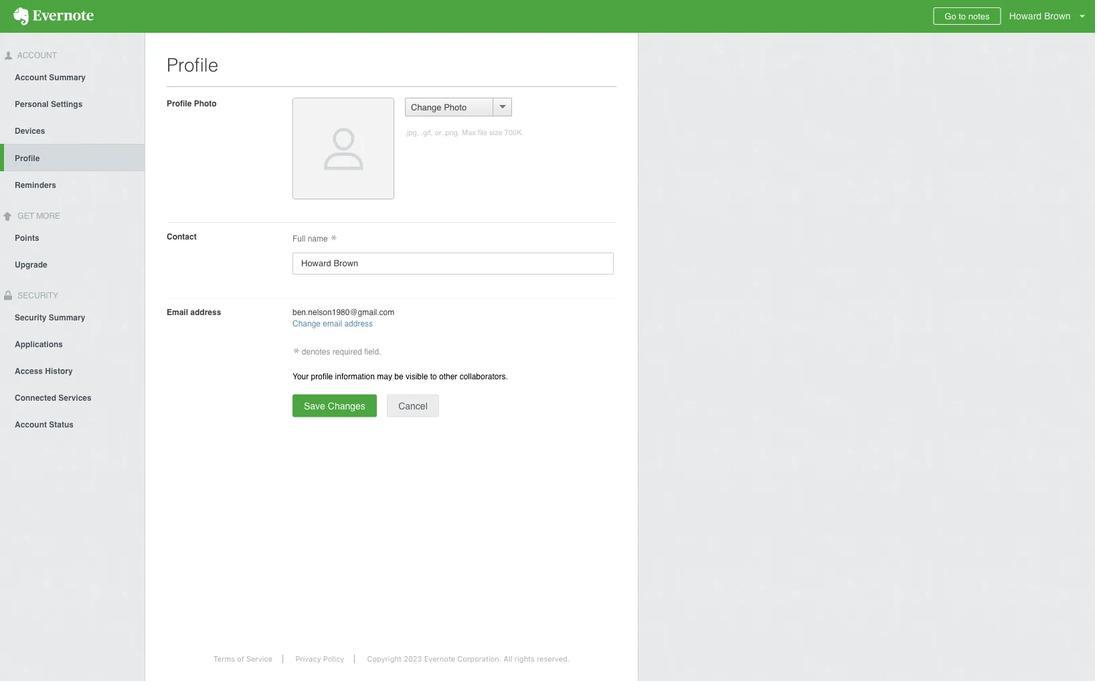 Task type: locate. For each thing, give the bounding box(es) containing it.
account status link
[[0, 411, 145, 438]]

change up .gif, on the left top
[[411, 102, 442, 112]]

may
[[377, 372, 393, 381]]

visible
[[406, 372, 428, 381]]

terms of service link
[[204, 656, 283, 664]]

1 horizontal spatial change
[[411, 102, 442, 112]]

terms
[[214, 656, 235, 664]]

corporation.
[[458, 656, 502, 664]]

security
[[15, 291, 58, 301], [15, 313, 46, 322]]

.jpg,
[[405, 129, 419, 137]]

address inside ben.nelson1980@gmail.com change email address
[[345, 319, 373, 329]]

0 vertical spatial to
[[959, 11, 967, 21]]

connected
[[15, 394, 56, 403]]

access history link
[[0, 357, 145, 384]]

0 horizontal spatial to
[[431, 372, 437, 381]]

0 horizontal spatial change
[[293, 319, 321, 329]]

other
[[439, 372, 458, 381]]

1 vertical spatial address
[[345, 319, 373, 329]]

.png.
[[444, 129, 460, 137]]

2023
[[404, 656, 422, 664]]

security up the applications
[[15, 313, 46, 322]]

0 vertical spatial profile
[[167, 54, 219, 76]]

address right email
[[190, 308, 221, 317]]

points
[[15, 234, 39, 243]]

1 horizontal spatial to
[[959, 11, 967, 21]]

full name
[[293, 234, 330, 244]]

history
[[45, 367, 73, 376]]

reminders link
[[0, 171, 145, 198]]

to left the other on the bottom left of the page
[[431, 372, 437, 381]]

ben.nelson1980@gmail.com
[[293, 308, 395, 317]]

to
[[959, 11, 967, 21], [431, 372, 437, 381]]

security up security summary
[[15, 291, 58, 301]]

0 vertical spatial account
[[15, 51, 57, 60]]

rights
[[515, 656, 535, 664]]

1 vertical spatial profile
[[167, 99, 192, 108]]

required
[[333, 348, 362, 357]]

account status
[[15, 420, 74, 430]]

2 vertical spatial account
[[15, 420, 47, 430]]

summary up applications link
[[49, 313, 85, 322]]

all
[[504, 656, 513, 664]]

profile for profile link
[[15, 154, 40, 163]]

account for account status
[[15, 420, 47, 430]]

privacy
[[296, 656, 321, 664]]

change left the email
[[293, 319, 321, 329]]

account summary link
[[0, 64, 145, 90]]

0 vertical spatial address
[[190, 308, 221, 317]]

account up account summary
[[15, 51, 57, 60]]

change
[[411, 102, 442, 112], [293, 319, 321, 329]]

account up personal
[[15, 73, 47, 82]]

full
[[293, 234, 306, 244]]

connected services link
[[0, 384, 145, 411]]

photo
[[194, 99, 217, 108], [444, 102, 467, 112]]

change inside ben.nelson1980@gmail.com change email address
[[293, 319, 321, 329]]

account for account summary
[[15, 73, 47, 82]]

1 vertical spatial change
[[293, 319, 321, 329]]

status
[[49, 420, 74, 430]]

max
[[462, 129, 476, 137]]

collaborators.
[[460, 372, 508, 381]]

information
[[335, 372, 375, 381]]

summary up personal settings link
[[49, 73, 86, 82]]

privacy policy
[[296, 656, 344, 664]]

personal
[[15, 100, 49, 109]]

get more
[[15, 212, 60, 221]]

profile for profile photo
[[167, 99, 192, 108]]

evernote
[[425, 656, 456, 664]]

1 vertical spatial security
[[15, 313, 46, 322]]

0 vertical spatial change
[[411, 102, 442, 112]]

or
[[435, 129, 442, 137]]

email address
[[167, 308, 221, 317]]

more
[[36, 212, 60, 221]]

address down ben.nelson1980@gmail.com
[[345, 319, 373, 329]]

account
[[15, 51, 57, 60], [15, 73, 47, 82], [15, 420, 47, 430]]

your
[[293, 372, 309, 381]]

denotes required field.
[[300, 348, 382, 357]]

0 horizontal spatial photo
[[194, 99, 217, 108]]

settings
[[51, 100, 83, 109]]

1 horizontal spatial address
[[345, 319, 373, 329]]

1 horizontal spatial photo
[[444, 102, 467, 112]]

1 vertical spatial summary
[[49, 313, 85, 322]]

applications link
[[0, 331, 145, 357]]

upgrade link
[[0, 251, 145, 278]]

change photo
[[411, 102, 467, 112]]

denotes
[[302, 348, 331, 357]]

file
[[478, 129, 488, 137]]

address
[[190, 308, 221, 317], [345, 319, 373, 329]]

0 vertical spatial summary
[[49, 73, 86, 82]]

account for account
[[15, 51, 57, 60]]

email
[[167, 308, 188, 317]]

summary
[[49, 73, 86, 82], [49, 313, 85, 322]]

profile photo
[[167, 99, 217, 108]]

evernote link
[[0, 0, 107, 33]]

profile
[[167, 54, 219, 76], [167, 99, 192, 108], [15, 154, 40, 163]]

access history
[[15, 367, 73, 376]]

size
[[490, 129, 503, 137]]

to right go at the top of the page
[[959, 11, 967, 21]]

2 vertical spatial profile
[[15, 154, 40, 163]]

0 vertical spatial security
[[15, 291, 58, 301]]

1 vertical spatial account
[[15, 73, 47, 82]]

points link
[[0, 224, 145, 251]]

None submit
[[293, 395, 377, 418], [387, 395, 439, 418], [293, 395, 377, 418], [387, 395, 439, 418]]

account down connected
[[15, 420, 47, 430]]



Task type: describe. For each thing, give the bounding box(es) containing it.
connected services
[[15, 394, 92, 403]]

photo for profile photo
[[194, 99, 217, 108]]

howard brown link
[[1007, 0, 1096, 33]]

personal settings
[[15, 100, 83, 109]]

service
[[246, 656, 273, 664]]

policy
[[323, 656, 344, 664]]

services
[[59, 394, 92, 403]]

howard brown
[[1010, 11, 1072, 21]]

security summary link
[[0, 304, 145, 331]]

reserved.
[[537, 656, 570, 664]]

1 vertical spatial to
[[431, 372, 437, 381]]

go to notes link
[[934, 7, 1002, 25]]

change email address link
[[293, 319, 373, 329]]

summary for account summary
[[49, 73, 86, 82]]

go to notes
[[945, 11, 990, 21]]

700k.
[[505, 129, 524, 137]]

howard
[[1010, 11, 1042, 21]]

summary for security summary
[[49, 313, 85, 322]]

privacy policy link
[[286, 656, 355, 664]]

of
[[237, 656, 244, 664]]

brown
[[1045, 11, 1072, 21]]

.jpg, .gif, or .png. max file size 700k.
[[405, 129, 524, 137]]

your profile information may be visible to other collaborators.
[[293, 372, 508, 381]]

applications
[[15, 340, 63, 349]]

upgrade
[[15, 260, 47, 270]]

terms of service
[[214, 656, 273, 664]]

evernote image
[[0, 7, 107, 25]]

copyright 2023 evernote corporation. all rights reserved.
[[367, 656, 570, 664]]

email
[[323, 319, 342, 329]]

Full name text field
[[293, 253, 614, 275]]

get
[[18, 212, 34, 221]]

access
[[15, 367, 43, 376]]

devices link
[[0, 117, 145, 144]]

account summary
[[15, 73, 86, 82]]

security for security
[[15, 291, 58, 301]]

name
[[308, 234, 328, 244]]

be
[[395, 372, 404, 381]]

field.
[[365, 348, 382, 357]]

personal settings link
[[0, 90, 145, 117]]

security summary
[[15, 313, 85, 322]]

.gif,
[[421, 129, 433, 137]]

contact
[[167, 232, 197, 242]]

go
[[945, 11, 957, 21]]

copyright
[[367, 656, 402, 664]]

devices
[[15, 126, 45, 136]]

notes
[[969, 11, 990, 21]]

reminders
[[15, 181, 56, 190]]

0 horizontal spatial address
[[190, 308, 221, 317]]

ben.nelson1980@gmail.com change email address
[[293, 308, 395, 329]]

profile link
[[4, 144, 145, 171]]

photo for change photo
[[444, 102, 467, 112]]

profile
[[311, 372, 333, 381]]

security for security summary
[[15, 313, 46, 322]]



Task type: vqa. For each thing, say whether or not it's contained in the screenshot.
the Add filters field
no



